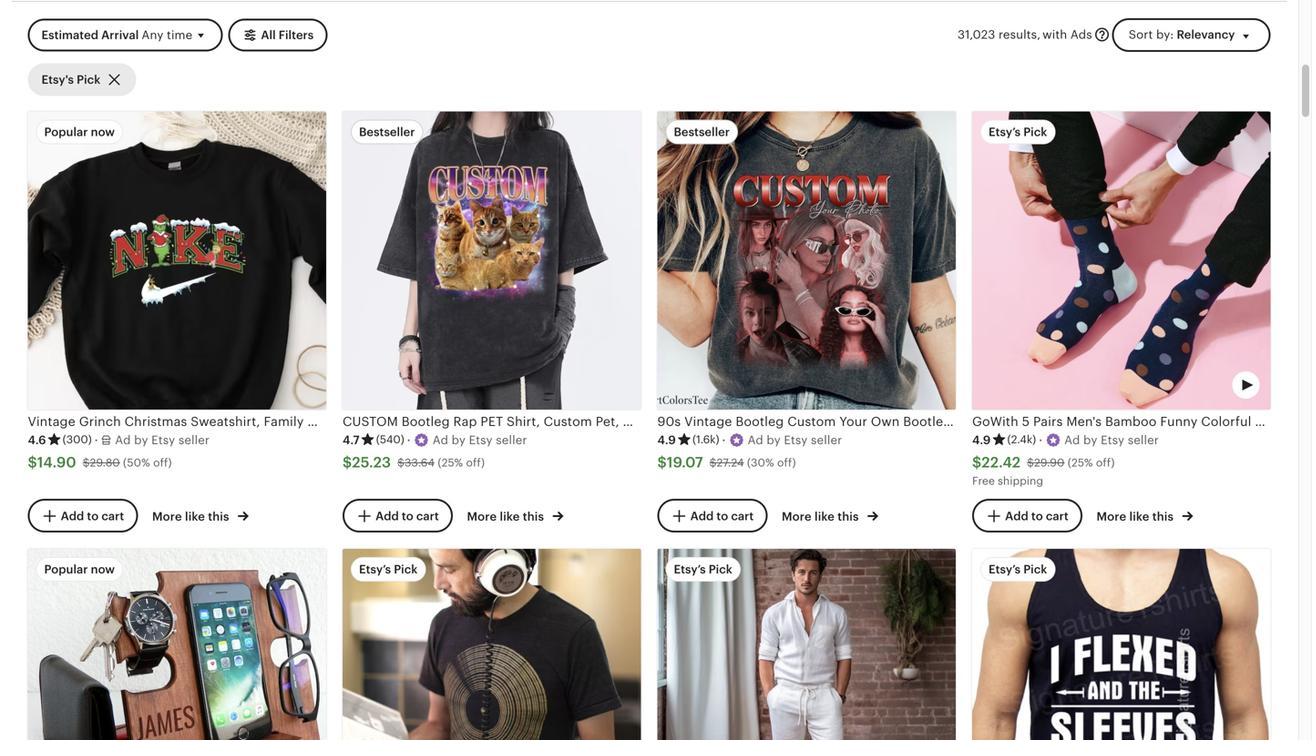 Task type: describe. For each thing, give the bounding box(es) containing it.
gold vinyl record shirt music lover t shirts for men, music gifts for him, lp record collector dj music clothing teacher gifts image
[[343, 550, 641, 741]]

shipping
[[998, 475, 1044, 488]]

1 popular now from the top
[[44, 125, 115, 139]]

your
[[840, 415, 868, 429]]

to for 19.07
[[717, 510, 728, 524]]

more for 19.07
[[782, 510, 812, 524]]

estimated arrival any time
[[41, 28, 193, 42]]

etsy's for gold vinyl record shirt music lover t shirts for men, music gifts for him, lp record collector dj music clothing teacher gifts image
[[359, 563, 391, 577]]

estimated
[[41, 28, 98, 42]]

off) for 14.90
[[153, 457, 172, 470]]

custom
[[788, 415, 836, 429]]

$ 25.23 $ 33.64 (25% off)
[[343, 455, 485, 471]]

cart for 19.07
[[731, 510, 754, 524]]

4.7
[[343, 434, 360, 447]]

(1.6k)
[[693, 434, 720, 446]]

gowith 5 pairs men's bamboo funny colorful dress socks | novelty cozy casual crew socks | groomsmen socks | gift for him | model: 3563 image
[[972, 112, 1271, 410]]

women
[[1170, 415, 1217, 429]]

gift
[[1076, 415, 1099, 429]]

add to cart for 14.90
[[61, 510, 124, 524]]

more for 14.90
[[152, 510, 182, 524]]

vintage grinch christmas sweatshirt, family christmas, christmas gift, merry christmas sweatshirt, grinchmas crewneck, christmas sweatshirt image
[[28, 112, 326, 410]]

more for 25.23
[[467, 510, 497, 524]]

etsy's pick for gold vinyl record shirt music lover t shirts for men, music gifts for him, lp record collector dj music clothing teacher gifts image
[[359, 563, 418, 577]]

any
[[142, 28, 164, 42]]

25.23
[[352, 455, 391, 471]]

(50%
[[123, 457, 150, 470]]

bestseller for 25.23
[[359, 125, 415, 139]]

with ads
[[1043, 28, 1092, 42]]

with
[[1043, 28, 1067, 42]]

33.64
[[405, 457, 435, 470]]

arrival
[[101, 28, 139, 42]]

4 more from the left
[[1097, 510, 1127, 524]]

4 add to cart from the left
[[1005, 510, 1069, 524]]

all filters button
[[228, 19, 327, 52]]

· for 19.07
[[722, 434, 726, 447]]

2 vintage from the left
[[955, 415, 1003, 429]]

filters
[[279, 28, 314, 42]]

more like this for 19.07
[[782, 510, 862, 524]]

all filters
[[261, 28, 314, 42]]

by:
[[1157, 28, 1174, 42]]

(25% for 25.23
[[438, 457, 463, 470]]

more like this link for 25.23
[[467, 507, 564, 526]]

90s
[[658, 415, 681, 429]]

90s vintage bootleg custom your own bootleg vintage retro shirt gift ideas men women
[[658, 415, 1217, 429]]

1 bootleg from the left
[[736, 415, 784, 429]]

cord set linen, hugo and concord, linen pant, linen shirt, pure linen fabric, summer outfit gift for him, image
[[658, 550, 956, 741]]

free
[[972, 475, 995, 488]]

4 more like this link from the left
[[1097, 507, 1193, 526]]

$ down 4.6
[[28, 455, 37, 471]]

bestseller for 19.07
[[674, 125, 730, 139]]

add for 19.07
[[690, 510, 714, 524]]

(2.4k)
[[1007, 434, 1036, 446]]

add for 14.90
[[61, 510, 84, 524]]

like for 14.90
[[185, 510, 205, 524]]

(30%
[[747, 457, 774, 470]]

$ 22.42 $ 29.90 (25% off) free shipping
[[972, 455, 1115, 488]]

own
[[871, 415, 900, 429]]

relevancy
[[1177, 28, 1235, 42]]

$ up shipping
[[1027, 457, 1034, 470]]

add to cart button for 19.07
[[658, 499, 768, 533]]

more like this link for 14.90
[[152, 507, 249, 526]]

product video element for gowith 5 pairs men's bamboo funny colorful dress socks | novelty cozy casual crew socks | groomsmen socks | gift for him | model: 3563 image
[[972, 112, 1271, 410]]

add to cart for 25.23
[[376, 510, 439, 524]]

27.24
[[717, 457, 744, 470]]

1 vintage from the left
[[685, 415, 732, 429]]

etsy's pick for i flexed and sleeves fell off tank gym workout train flex mens womens funny tank top shirt fitness t-shirt made in usa tshirt image
[[989, 563, 1047, 577]]

$ down 90s
[[658, 455, 667, 471]]

all
[[261, 28, 276, 42]]

etsy's pick
[[41, 73, 100, 86]]

to for 25.23
[[402, 510, 414, 524]]

$ down "4.7"
[[343, 455, 352, 471]]

ads
[[1071, 28, 1092, 42]]



Task type: locate. For each thing, give the bounding box(es) containing it.
(25% right 33.64
[[438, 457, 463, 470]]

more down $ 14.90 $ 29.80 (50% off)
[[152, 510, 182, 524]]

2 more like this from the left
[[467, 510, 547, 524]]

add to cart down $ 25.23 $ 33.64 (25% off)
[[376, 510, 439, 524]]

2 popular now from the top
[[44, 563, 115, 577]]

2 horizontal spatial etsy's pick link
[[972, 550, 1271, 741]]

to down $ 19.07 $ 27.24 (30% off)
[[717, 510, 728, 524]]

3 · from the left
[[722, 434, 726, 447]]

popular now link
[[28, 550, 326, 741]]

1 more like this from the left
[[152, 510, 232, 524]]

4 · from the left
[[1039, 434, 1043, 447]]

more like this for 25.23
[[467, 510, 547, 524]]

men
[[1140, 415, 1166, 429]]

4 off) from the left
[[1096, 457, 1115, 470]]

cart down "27.24"
[[731, 510, 754, 524]]

bestseller
[[359, 125, 415, 139], [674, 125, 730, 139]]

1 now from the top
[[91, 125, 115, 139]]

add to cart button for 14.90
[[28, 499, 138, 533]]

cart for 14.90
[[101, 510, 124, 524]]

4 add to cart button from the left
[[972, 499, 1083, 533]]

2 now from the top
[[91, 563, 115, 577]]

2 (25% from the left
[[1068, 457, 1093, 470]]

cart
[[101, 510, 124, 524], [416, 510, 439, 524], [731, 510, 754, 524], [1046, 510, 1069, 524]]

off) inside $ 19.07 $ 27.24 (30% off)
[[777, 457, 796, 470]]

1 cart from the left
[[101, 510, 124, 524]]

vintage left retro in the bottom right of the page
[[955, 415, 1003, 429]]

add down 19.07
[[690, 510, 714, 524]]

3 add to cart from the left
[[690, 510, 754, 524]]

shirt
[[1043, 415, 1073, 429]]

bootleg right "own" at the bottom
[[903, 415, 952, 429]]

this for 14.90
[[208, 510, 229, 524]]

more like this for 14.90
[[152, 510, 232, 524]]

2 more from the left
[[467, 510, 497, 524]]

31,023 results,
[[958, 28, 1041, 42]]

$ down (540)
[[397, 457, 405, 470]]

· right (1.6k)
[[722, 434, 726, 447]]

3 like from the left
[[815, 510, 835, 524]]

14.90
[[37, 455, 76, 471]]

4.9 down 90s
[[658, 434, 676, 447]]

more like this
[[152, 510, 232, 524], [467, 510, 547, 524], [782, 510, 862, 524], [1097, 510, 1177, 524]]

pick inside 'link'
[[77, 73, 100, 86]]

time
[[167, 28, 193, 42]]

add down shipping
[[1005, 510, 1029, 524]]

more like this link for 19.07
[[782, 507, 878, 526]]

$ inside $ 25.23 $ 33.64 (25% off)
[[397, 457, 405, 470]]

3 more from the left
[[782, 510, 812, 524]]

more down $ 19.07 $ 27.24 (30% off)
[[782, 510, 812, 524]]

2 cart from the left
[[416, 510, 439, 524]]

off) for 25.23
[[466, 457, 485, 470]]

1 to from the left
[[87, 510, 99, 524]]

product video element
[[972, 112, 1271, 410], [28, 550, 326, 741]]

this for 25.23
[[523, 510, 544, 524]]

pick
[[77, 73, 100, 86], [1024, 125, 1047, 139], [394, 563, 418, 577], [709, 563, 733, 577], [1024, 563, 1047, 577]]

3 add from the left
[[690, 510, 714, 524]]

to
[[87, 510, 99, 524], [402, 510, 414, 524], [717, 510, 728, 524], [1032, 510, 1043, 524]]

0 horizontal spatial bootleg
[[736, 415, 784, 429]]

like for 25.23
[[500, 510, 520, 524]]

off) inside $ 22.42 $ 29.90 (25% off) free shipping
[[1096, 457, 1115, 470]]

sort by: relevancy
[[1129, 28, 1235, 42]]

4.9
[[658, 434, 676, 447], [972, 434, 991, 447]]

(25% inside $ 22.42 $ 29.90 (25% off) free shipping
[[1068, 457, 1093, 470]]

off) for 19.07
[[777, 457, 796, 470]]

3 add to cart button from the left
[[658, 499, 768, 533]]

1 vertical spatial product video element
[[28, 550, 326, 741]]

3 etsy's pick link from the left
[[972, 550, 1271, 741]]

1 off) from the left
[[153, 457, 172, 470]]

4.9 for 19.07
[[658, 434, 676, 447]]

add to cart button down $ 19.07 $ 27.24 (30% off)
[[658, 499, 768, 533]]

etsy's pick for cord set linen, hugo and concord, linen pant, linen shirt, pure linen fabric, summer outfit gift for him, image
[[674, 563, 733, 577]]

to down $ 25.23 $ 33.64 (25% off)
[[402, 510, 414, 524]]

0 horizontal spatial vintage
[[685, 415, 732, 429]]

0 horizontal spatial product video element
[[28, 550, 326, 741]]

2 · from the left
[[407, 434, 411, 447]]

2 4.9 from the left
[[972, 434, 991, 447]]

vintage up (1.6k)
[[685, 415, 732, 429]]

1 horizontal spatial product video element
[[972, 112, 1271, 410]]

etsy's for i flexed and sleeves fell off tank gym workout train flex mens womens funny tank top shirt fitness t-shirt made in usa tshirt image
[[989, 563, 1021, 577]]

0 horizontal spatial bestseller
[[359, 125, 415, 139]]

1 this from the left
[[208, 510, 229, 524]]

2 this from the left
[[523, 510, 544, 524]]

off) inside $ 25.23 $ 33.64 (25% off)
[[466, 457, 485, 470]]

add to cart
[[61, 510, 124, 524], [376, 510, 439, 524], [690, 510, 754, 524], [1005, 510, 1069, 524]]

3 to from the left
[[717, 510, 728, 524]]

off) inside $ 14.90 $ 29.80 (50% off)
[[153, 457, 172, 470]]

1 vertical spatial popular
[[44, 563, 88, 577]]

· right (300)
[[95, 434, 98, 447]]

to down shipping
[[1032, 510, 1043, 524]]

2 bootleg from the left
[[903, 415, 952, 429]]

1 horizontal spatial (25%
[[1068, 457, 1093, 470]]

add to cart for 19.07
[[690, 510, 754, 524]]

0 vertical spatial popular now
[[44, 125, 115, 139]]

1 horizontal spatial bootleg
[[903, 415, 952, 429]]

1 add to cart from the left
[[61, 510, 124, 524]]

this for 19.07
[[838, 510, 859, 524]]

custom bootleg rap pet shirt, custom pet, custom photo - vintage graphic 90s tshirt, custom your own bootleg idea here, insert your design image
[[343, 112, 641, 410]]

sort
[[1129, 28, 1153, 42]]

retro
[[1006, 415, 1040, 429]]

docking station,gift for men for christmas,gift for men home,gift for men love,gift for man manager,gift for men that has everything,james image
[[28, 550, 326, 741]]

0 horizontal spatial 4.9
[[658, 434, 676, 447]]

add to cart down $ 14.90 $ 29.80 (50% off)
[[61, 510, 124, 524]]

4 like from the left
[[1130, 510, 1150, 524]]

$ 14.90 $ 29.80 (50% off)
[[28, 455, 172, 471]]

add to cart button down $ 14.90 $ 29.80 (50% off)
[[28, 499, 138, 533]]

more down $ 22.42 $ 29.90 (25% off) free shipping
[[1097, 510, 1127, 524]]

off) right (30%
[[777, 457, 796, 470]]

i flexed and sleeves fell off tank gym workout train flex mens womens funny tank top shirt fitness t-shirt made in usa tshirt image
[[972, 550, 1271, 741]]

1 (25% from the left
[[438, 457, 463, 470]]

(540)
[[376, 434, 404, 446]]

4 to from the left
[[1032, 510, 1043, 524]]

1 horizontal spatial etsy's pick link
[[658, 550, 956, 741]]

1 · from the left
[[95, 434, 98, 447]]

product video element for docking station,gift for men for christmas,gift for men home,gift for men love,gift for man manager,gift for men that has everything,james image
[[28, 550, 326, 741]]

add to cart button
[[28, 499, 138, 533], [343, 499, 453, 533], [658, 499, 768, 533], [972, 499, 1083, 533]]

vintage
[[685, 415, 732, 429], [955, 415, 1003, 429]]

1 popular from the top
[[44, 125, 88, 139]]

1 vertical spatial now
[[91, 563, 115, 577]]

1 etsy's pick link from the left
[[343, 550, 641, 741]]

1 horizontal spatial vintage
[[955, 415, 1003, 429]]

cart down 33.64
[[416, 510, 439, 524]]

4.6
[[28, 434, 46, 447]]

0 vertical spatial product video element
[[972, 112, 1271, 410]]

popular now
[[44, 125, 115, 139], [44, 563, 115, 577]]

4 cart from the left
[[1046, 510, 1069, 524]]

2 to from the left
[[402, 510, 414, 524]]

add to cart down shipping
[[1005, 510, 1069, 524]]

2 bestseller from the left
[[674, 125, 730, 139]]

0 horizontal spatial (25%
[[438, 457, 463, 470]]

2 more like this link from the left
[[467, 507, 564, 526]]

0 horizontal spatial etsy's pick link
[[343, 550, 641, 741]]

add to cart down $ 19.07 $ 27.24 (30% off)
[[690, 510, 754, 524]]

now
[[91, 125, 115, 139], [91, 563, 115, 577]]

3 off) from the left
[[777, 457, 796, 470]]

31,023
[[958, 28, 996, 42]]

popular
[[44, 125, 88, 139], [44, 563, 88, 577]]

(25%
[[438, 457, 463, 470], [1068, 457, 1093, 470]]

29.80
[[90, 457, 120, 470]]

2 like from the left
[[500, 510, 520, 524]]

bootleg up (30%
[[736, 415, 784, 429]]

3 more like this from the left
[[782, 510, 862, 524]]

29.90
[[1034, 457, 1065, 470]]

etsy's pick link
[[343, 550, 641, 741], [658, 550, 956, 741], [972, 550, 1271, 741]]

more
[[152, 510, 182, 524], [467, 510, 497, 524], [782, 510, 812, 524], [1097, 510, 1127, 524]]

· right (540)
[[407, 434, 411, 447]]

off) right (50%
[[153, 457, 172, 470]]

cart down 29.80
[[101, 510, 124, 524]]

off) down ideas at the bottom of the page
[[1096, 457, 1115, 470]]

1 horizontal spatial bestseller
[[674, 125, 730, 139]]

· right (2.4k)
[[1039, 434, 1043, 447]]

2 add to cart from the left
[[376, 510, 439, 524]]

pick for i flexed and sleeves fell off tank gym workout train flex mens womens funny tank top shirt fitness t-shirt made in usa tshirt image
[[1024, 563, 1047, 577]]

$ inside $ 19.07 $ 27.24 (30% off)
[[710, 457, 717, 470]]

$ down (300)
[[83, 457, 90, 470]]

add
[[61, 510, 84, 524], [376, 510, 399, 524], [690, 510, 714, 524], [1005, 510, 1029, 524]]

1 add to cart button from the left
[[28, 499, 138, 533]]

1 more from the left
[[152, 510, 182, 524]]

3 this from the left
[[838, 510, 859, 524]]

3 more like this link from the left
[[782, 507, 878, 526]]

add to cart button for 25.23
[[343, 499, 453, 533]]

1 4.9 from the left
[[658, 434, 676, 447]]

4.9 up 22.42
[[972, 434, 991, 447]]

1 vertical spatial popular now
[[44, 563, 115, 577]]

0 vertical spatial now
[[91, 125, 115, 139]]

$ down (1.6k)
[[710, 457, 717, 470]]

1 add from the left
[[61, 510, 84, 524]]

· for 14.90
[[95, 434, 98, 447]]

etsy's
[[989, 125, 1021, 139], [359, 563, 391, 577], [674, 563, 706, 577], [989, 563, 1021, 577]]

(25% right 29.90
[[1068, 457, 1093, 470]]

4.9 for 22.42
[[972, 434, 991, 447]]

4 add from the left
[[1005, 510, 1029, 524]]

add for 25.23
[[376, 510, 399, 524]]

like
[[185, 510, 205, 524], [500, 510, 520, 524], [815, 510, 835, 524], [1130, 510, 1150, 524]]

1 bestseller from the left
[[359, 125, 415, 139]]

90s vintage bootleg custom your own bootleg vintage retro shirt gift ideas men women image
[[658, 112, 956, 410]]

results,
[[999, 28, 1041, 42]]

$ inside $ 14.90 $ 29.80 (50% off)
[[83, 457, 90, 470]]

more down $ 25.23 $ 33.64 (25% off)
[[467, 510, 497, 524]]

$
[[28, 455, 37, 471], [343, 455, 352, 471], [658, 455, 667, 471], [972, 455, 982, 471], [83, 457, 90, 470], [397, 457, 405, 470], [710, 457, 717, 470], [1027, 457, 1034, 470]]

pick for cord set linen, hugo and concord, linen pant, linen shirt, pure linen fabric, summer outfit gift for him, image
[[709, 563, 733, 577]]

$ 19.07 $ 27.24 (30% off)
[[658, 455, 796, 471]]

3 cart from the left
[[731, 510, 754, 524]]

add to cart button down shipping
[[972, 499, 1083, 533]]

1 like from the left
[[185, 510, 205, 524]]

pick for gold vinyl record shirt music lover t shirts for men, music gifts for him, lp record collector dj music clothing teacher gifts image
[[394, 563, 418, 577]]

off) right 33.64
[[466, 457, 485, 470]]

(300)
[[63, 434, 92, 446]]

this
[[208, 510, 229, 524], [523, 510, 544, 524], [838, 510, 859, 524], [1153, 510, 1174, 524]]

2 popular from the top
[[44, 563, 88, 577]]

4 this from the left
[[1153, 510, 1174, 524]]

etsy's
[[41, 73, 74, 86]]

1 more like this link from the left
[[152, 507, 249, 526]]

0 vertical spatial popular
[[44, 125, 88, 139]]

1 horizontal spatial 4.9
[[972, 434, 991, 447]]

etsy's pick link
[[28, 63, 136, 96]]

2 add from the left
[[376, 510, 399, 524]]

ideas
[[1103, 415, 1136, 429]]

etsy's pick
[[989, 125, 1047, 139], [359, 563, 418, 577], [674, 563, 733, 577], [989, 563, 1047, 577]]

2 off) from the left
[[466, 457, 485, 470]]

to for 14.90
[[87, 510, 99, 524]]

add down the 14.90 on the left
[[61, 510, 84, 524]]

add to cart button down $ 25.23 $ 33.64 (25% off)
[[343, 499, 453, 533]]

·
[[95, 434, 98, 447], [407, 434, 411, 447], [722, 434, 726, 447], [1039, 434, 1043, 447]]

(25% for 22.42
[[1068, 457, 1093, 470]]

bootleg
[[736, 415, 784, 429], [903, 415, 952, 429]]

cart down $ 22.42 $ 29.90 (25% off) free shipping
[[1046, 510, 1069, 524]]

2 add to cart button from the left
[[343, 499, 453, 533]]

cart for 25.23
[[416, 510, 439, 524]]

add down 25.23
[[376, 510, 399, 524]]

$ up free
[[972, 455, 982, 471]]

to down $ 14.90 $ 29.80 (50% off)
[[87, 510, 99, 524]]

19.07
[[667, 455, 703, 471]]

· for 25.23
[[407, 434, 411, 447]]

(25% inside $ 25.23 $ 33.64 (25% off)
[[438, 457, 463, 470]]

2 etsy's pick link from the left
[[658, 550, 956, 741]]

4 more like this from the left
[[1097, 510, 1177, 524]]

off)
[[153, 457, 172, 470], [466, 457, 485, 470], [777, 457, 796, 470], [1096, 457, 1115, 470]]

like for 19.07
[[815, 510, 835, 524]]

more like this link
[[152, 507, 249, 526], [467, 507, 564, 526], [782, 507, 878, 526], [1097, 507, 1193, 526]]

etsy's for cord set linen, hugo and concord, linen pant, linen shirt, pure linen fabric, summer outfit gift for him, image
[[674, 563, 706, 577]]

22.42
[[982, 455, 1021, 471]]



Task type: vqa. For each thing, say whether or not it's contained in the screenshot.
DEC
no



